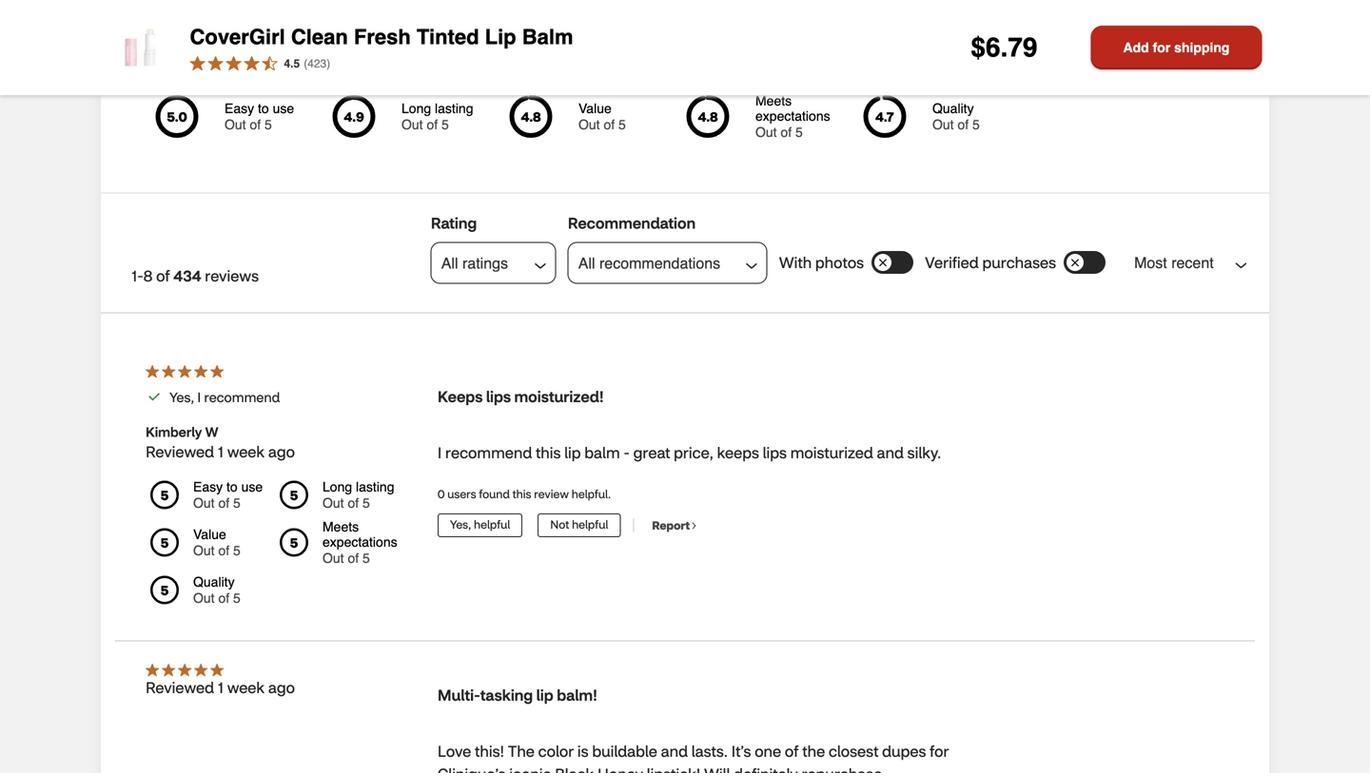 Task type: describe. For each thing, give the bounding box(es) containing it.
black
[[555, 765, 594, 774]]

2 1 from the top
[[218, 678, 224, 698]]

with
[[779, 253, 812, 272]]

yes, helpful button
[[438, 514, 523, 538]]

photos
[[816, 253, 864, 272]]

helpful for yes, helpful
[[474, 518, 510, 532]]

423
[[308, 57, 327, 70]]

8
[[144, 266, 153, 286]]

found
[[479, 487, 510, 502]]

0 horizontal spatial lip
[[537, 686, 554, 705]]

meets expectations element for long lasting element related to the right quality element the value element
[[756, 93, 838, 124]]

434
[[174, 266, 201, 286]]

this inside region
[[513, 487, 532, 502]]

repurchase.
[[802, 765, 887, 774]]

add for shipping
[[1124, 40, 1230, 55]]

of inside alert
[[156, 266, 170, 286]]

moisturized!
[[515, 387, 604, 406]]

meets expectations element for the leftmost quality element long lasting element the value element
[[323, 520, 405, 550]]

review
[[534, 487, 569, 502]]

use for long lasting element related to the right quality element's easy to use element
[[273, 101, 294, 116]]

purchases
[[983, 253, 1057, 272]]

with photos
[[779, 253, 864, 272]]

long lasting out of 5 for the leftmost quality element long lasting element
[[323, 480, 395, 511]]

quality out of 5 for the right quality element
[[933, 101, 980, 132]]

honey
[[598, 765, 643, 774]]

will
[[704, 765, 730, 774]]

one
[[755, 742, 782, 762]]

price,
[[674, 443, 714, 463]]

alert containing 1-8 of
[[131, 255, 431, 298]]

report
[[652, 518, 690, 533]]

1 horizontal spatial and
[[877, 443, 904, 463]]

balm
[[522, 25, 574, 49]]

add
[[1124, 40, 1150, 55]]

silky.
[[908, 443, 942, 463]]

not helpful button
[[538, 514, 621, 538]]

0 vertical spatial lips
[[486, 387, 511, 406]]

1-
[[131, 266, 144, 286]]

keeps
[[717, 443, 760, 463]]

1 horizontal spatial i
[[438, 443, 442, 463]]

keeps
[[438, 387, 483, 406]]

meets expectations out of 5 for long lasting element related to the right quality element the value element meets expectations element
[[756, 93, 831, 140]]

balm!
[[557, 686, 598, 705]]

it's
[[732, 742, 751, 762]]

long lasting element for the leftmost quality element
[[323, 480, 405, 495]]

meets for the leftmost quality element
[[323, 520, 359, 535]]

lasting for long lasting element related to the right quality element
[[435, 101, 474, 116]]

recommendations
[[600, 255, 721, 272]]

for inside love this! the color is buildable and lasts. it's one of the closest dupes for clinique's iconic black honey lipstick! will definitely repurchase.
[[930, 742, 949, 762]]

not
[[550, 518, 569, 532]]

yes, i recommend
[[169, 389, 280, 406]]

is
[[578, 742, 589, 762]]

report button
[[647, 518, 702, 534]]

0 users found this review helpful.
[[438, 487, 611, 502]]

0 vertical spatial lip
[[565, 443, 581, 463]]

most recent
[[1135, 254, 1214, 272]]

0 vertical spatial recommend
[[204, 389, 280, 406]]

long for long lasting element related to the right quality element
[[402, 101, 431, 116]]

2 reviewed from the top
[[146, 678, 214, 698]]

price $6.79. element
[[971, 32, 1038, 63]]

long for the leftmost quality element long lasting element
[[323, 480, 352, 495]]

1 vertical spatial value out of 5
[[193, 528, 241, 559]]

)
[[327, 57, 330, 70]]

color
[[538, 742, 574, 762]]

this!
[[475, 742, 504, 762]]

$6.79
[[971, 32, 1038, 63]]

i recommend this lip balm - great price, keeps lips moisturized and silky.
[[438, 443, 942, 463]]

kimberly
[[146, 424, 202, 441]]

0
[[438, 487, 445, 502]]

kimberly w reviewed 1 week ago
[[146, 424, 295, 462]]

4.5 ( 423 )
[[284, 57, 330, 70]]

1 vertical spatial lips
[[763, 443, 787, 463]]

lip
[[485, 25, 517, 49]]

to for the leftmost quality element long lasting element
[[227, 480, 238, 495]]

fresh
[[354, 25, 411, 49]]

-
[[624, 443, 630, 463]]

tasking
[[480, 686, 533, 705]]

easy to use element for the leftmost quality element long lasting element
[[193, 480, 275, 495]]

iconic
[[510, 765, 552, 774]]

week inside kimberly w reviewed 1 week ago
[[227, 442, 265, 462]]

clean
[[291, 25, 348, 49]]

0 horizontal spatial i
[[197, 389, 201, 406]]

value element for long lasting element related to the right quality element
[[579, 101, 661, 116]]

1 horizontal spatial value
[[579, 101, 612, 116]]

reviewed 1 week ago
[[146, 678, 295, 698]]

multi-tasking lip balm!
[[438, 686, 598, 705]]

lasts.
[[692, 742, 728, 762]]

0 horizontal spatial expectations
[[323, 535, 398, 550]]

reviews
[[205, 266, 259, 286]]

verified
[[925, 253, 979, 272]]

1 horizontal spatial this
[[536, 443, 561, 463]]

1-8 of 434 reviews
[[131, 266, 259, 286]]

long lasting out of 5 for long lasting element related to the right quality element
[[402, 101, 474, 132]]

all ratings
[[441, 255, 508, 272]]

for inside button
[[1153, 40, 1171, 55]]

great
[[634, 443, 671, 463]]

covergirl
[[190, 25, 285, 49]]

meets expectations out of 5 for meets expectations element for the leftmost quality element long lasting element the value element
[[323, 520, 398, 567]]

4.5
[[284, 57, 300, 70]]



Task type: vqa. For each thing, say whether or not it's contained in the screenshot.
the Aid on the right
no



Task type: locate. For each thing, give the bounding box(es) containing it.
1 horizontal spatial quality out of 5
[[933, 101, 980, 132]]

1 vertical spatial for
[[930, 742, 949, 762]]

value element
[[579, 101, 661, 116], [193, 528, 275, 543]]

1 vertical spatial use
[[241, 480, 263, 495]]

1 vertical spatial easy
[[193, 480, 223, 495]]

to down covergirl
[[258, 101, 269, 116]]

helpful down found
[[474, 518, 510, 532]]

1 helpful from the left
[[474, 518, 510, 532]]

0 vertical spatial quality element
[[933, 101, 1015, 116]]

1 all from the left
[[441, 255, 458, 272]]

1 vertical spatial long
[[323, 480, 352, 495]]

1 vertical spatial meets
[[323, 520, 359, 535]]

moisturized
[[791, 443, 874, 463]]

this up review
[[536, 443, 561, 463]]

covergirl clean fresh tinted lip balm
[[190, 25, 574, 49]]

0 vertical spatial yes,
[[169, 389, 194, 406]]

1 horizontal spatial lasting
[[435, 101, 474, 116]]

0 horizontal spatial value element
[[193, 528, 275, 543]]

1 reviewed from the top
[[146, 442, 214, 462]]

love
[[438, 742, 471, 762]]

tinted
[[417, 25, 479, 49]]

0 vertical spatial expectations
[[756, 109, 831, 124]]

1 horizontal spatial meets expectations out of 5
[[756, 93, 831, 140]]

verified purchases
[[925, 253, 1057, 272]]

0 vertical spatial long lasting out of 5
[[402, 101, 474, 132]]

1 week from the top
[[227, 442, 265, 462]]

0 vertical spatial ago
[[268, 442, 295, 462]]

lasting down tinted
[[435, 101, 474, 116]]

easy for the leftmost quality element
[[193, 480, 223, 495]]

use for the leftmost quality element long lasting element's easy to use element
[[241, 480, 263, 495]]

long lasting out of 5
[[402, 101, 474, 132], [323, 480, 395, 511]]

0 vertical spatial week
[[227, 442, 265, 462]]

yes, inside button
[[450, 518, 471, 532]]

0 horizontal spatial easy
[[193, 480, 223, 495]]

quality out of 5 for the leftmost quality element
[[193, 575, 241, 607]]

reviewed inside kimberly w reviewed 1 week ago
[[146, 442, 214, 462]]

use
[[273, 101, 294, 116], [241, 480, 263, 495]]

recent
[[1172, 254, 1214, 272]]

recommendation
[[568, 213, 696, 233]]

1 vertical spatial meets expectations element
[[323, 520, 405, 550]]

helpful
[[474, 518, 510, 532], [572, 518, 609, 532]]

users
[[448, 487, 477, 502]]

helpful for not helpful
[[572, 518, 609, 532]]

w
[[205, 424, 219, 441]]

easy to use element for long lasting element related to the right quality element
[[225, 101, 307, 116]]

lip left balm
[[565, 443, 581, 463]]

value element for the leftmost quality element long lasting element
[[193, 528, 275, 543]]

use down 4.5
[[273, 101, 294, 116]]

i up "0"
[[438, 443, 442, 463]]

1 horizontal spatial to
[[258, 101, 269, 116]]

for right the dupes
[[930, 742, 949, 762]]

1 horizontal spatial lips
[[763, 443, 787, 463]]

buildable
[[592, 742, 658, 762]]

0 vertical spatial meets
[[756, 93, 792, 109]]

0 vertical spatial value
[[579, 101, 612, 116]]

all recommendations
[[578, 255, 721, 272]]

easy to use element down kimberly w reviewed 1 week ago
[[193, 480, 275, 495]]

1 ago from the top
[[268, 442, 295, 462]]

not helpful
[[550, 518, 609, 532]]

easy to use out of 5 down kimberly w reviewed 1 week ago
[[193, 480, 263, 511]]

yes, up "kimberly"
[[169, 389, 194, 406]]

0 horizontal spatial quality
[[193, 575, 235, 590]]

1 horizontal spatial use
[[273, 101, 294, 116]]

0 vertical spatial long lasting element
[[402, 101, 484, 116]]

1 vertical spatial quality
[[193, 575, 235, 590]]

1 horizontal spatial easy
[[225, 101, 254, 116]]

1 vertical spatial lasting
[[356, 480, 395, 495]]

0 horizontal spatial value
[[193, 528, 226, 543]]

all for recommendation
[[578, 255, 595, 272]]

1 vertical spatial easy to use element
[[193, 480, 275, 495]]

yes, for yes, i recommend
[[169, 389, 194, 406]]

1 vertical spatial quality out of 5
[[193, 575, 241, 607]]

ago inside kimberly w reviewed 1 week ago
[[268, 442, 295, 462]]

0 horizontal spatial quality out of 5
[[193, 575, 241, 607]]

easy
[[225, 101, 254, 116], [193, 480, 223, 495]]

0 vertical spatial reviewed
[[146, 442, 214, 462]]

1 vertical spatial to
[[227, 480, 238, 495]]

1 horizontal spatial value element
[[579, 101, 661, 116]]

lip left balm!
[[537, 686, 554, 705]]

2 ago from the top
[[268, 678, 295, 698]]

0 horizontal spatial for
[[930, 742, 949, 762]]

and left silky.
[[877, 443, 904, 463]]

ratings
[[463, 255, 508, 272]]

1 horizontal spatial meets
[[756, 93, 792, 109]]

0 vertical spatial lasting
[[435, 101, 474, 116]]

0 vertical spatial quality out of 5
[[933, 101, 980, 132]]

0 vertical spatial easy to use element
[[225, 101, 307, 116]]

0 vertical spatial easy to use out of 5
[[225, 101, 294, 132]]

0 horizontal spatial meets expectations out of 5
[[323, 520, 398, 567]]

to down kimberly w reviewed 1 week ago
[[227, 480, 238, 495]]

all left the ratings
[[441, 255, 458, 272]]

dupes
[[883, 742, 927, 762]]

0 horizontal spatial this
[[513, 487, 532, 502]]

quality
[[933, 101, 974, 116], [193, 575, 235, 590]]

easy to use out of 5 down 4.5
[[225, 101, 294, 132]]

closest
[[829, 742, 879, 762]]

week
[[227, 442, 265, 462], [227, 678, 265, 698]]

0 horizontal spatial helpful
[[474, 518, 510, 532]]

0 vertical spatial quality
[[933, 101, 974, 116]]

use down kimberly w reviewed 1 week ago
[[241, 480, 263, 495]]

and up lipstick!
[[661, 742, 688, 762]]

1 1 from the top
[[218, 442, 224, 462]]

0 horizontal spatial value out of 5
[[193, 528, 241, 559]]

this
[[536, 443, 561, 463], [513, 487, 532, 502]]

0 horizontal spatial meets
[[323, 520, 359, 535]]

long lasting element left "0"
[[323, 480, 405, 495]]

for
[[1153, 40, 1171, 55], [930, 742, 949, 762]]

helpful right not on the bottom left of page
[[572, 518, 609, 532]]

0 horizontal spatial to
[[227, 480, 238, 495]]

keeps lips moisturized!
[[438, 387, 604, 406]]

meets
[[756, 93, 792, 109], [323, 520, 359, 535]]

yes, helpful
[[450, 518, 510, 532]]

0 vertical spatial meets expectations out of 5
[[756, 93, 831, 140]]

1 horizontal spatial long
[[402, 101, 431, 116]]

recommend
[[204, 389, 280, 406], [445, 443, 532, 463]]

add for shipping button
[[1091, 26, 1263, 69]]

0 horizontal spatial use
[[241, 480, 263, 495]]

features
[[129, 23, 201, 43]]

to for long lasting element related to the right quality element
[[258, 101, 269, 116]]

meets expectations out of 5
[[756, 93, 831, 140], [323, 520, 398, 567]]

1 horizontal spatial for
[[1153, 40, 1171, 55]]

1 vertical spatial long lasting element
[[323, 480, 405, 495]]

0 horizontal spatial yes,
[[169, 389, 194, 406]]

1 vertical spatial easy to use out of 5
[[193, 480, 263, 511]]

quality for the leftmost quality element
[[193, 575, 235, 590]]

2 helpful from the left
[[572, 518, 609, 532]]

value
[[579, 101, 612, 116], [193, 528, 226, 543]]

(
[[304, 57, 308, 70]]

meets expectations element
[[756, 93, 838, 124], [323, 520, 405, 550]]

definitely
[[734, 765, 798, 774]]

0 horizontal spatial quality element
[[193, 575, 275, 590]]

long lasting element down tinted
[[402, 101, 484, 116]]

0 horizontal spatial and
[[661, 742, 688, 762]]

0 horizontal spatial lasting
[[356, 480, 395, 495]]

0 vertical spatial easy
[[225, 101, 254, 116]]

easy to use element down 4.5
[[225, 101, 307, 116]]

recommend up found
[[445, 443, 532, 463]]

0 users found this review helpful. region
[[438, 485, 963, 505]]

most
[[1135, 254, 1168, 272]]

balm
[[585, 443, 620, 463]]

helpful.
[[572, 487, 611, 502]]

1 inside kimberly w reviewed 1 week ago
[[218, 442, 224, 462]]

1 horizontal spatial long lasting out of 5
[[402, 101, 474, 132]]

0 vertical spatial and
[[877, 443, 904, 463]]

to
[[258, 101, 269, 116], [227, 480, 238, 495]]

1 horizontal spatial quality
[[933, 101, 974, 116]]

1 vertical spatial 1
[[218, 678, 224, 698]]

yes,
[[169, 389, 194, 406], [450, 518, 471, 532]]

1 vertical spatial this
[[513, 487, 532, 502]]

0 vertical spatial 1
[[218, 442, 224, 462]]

lips
[[486, 387, 511, 406], [763, 443, 787, 463]]

value out of 5
[[579, 101, 626, 132], [193, 528, 241, 559]]

lasting left "0"
[[356, 480, 395, 495]]

long lasting element
[[402, 101, 484, 116], [323, 480, 405, 495]]

long lasting out of 5 left "0"
[[323, 480, 395, 511]]

1 horizontal spatial quality element
[[933, 101, 1015, 116]]

easy down kimberly w reviewed 1 week ago
[[193, 480, 223, 495]]

recommend up w
[[204, 389, 280, 406]]

alert
[[131, 255, 431, 298]]

expectations
[[756, 109, 831, 124], [323, 535, 398, 550]]

0 horizontal spatial long lasting out of 5
[[323, 480, 395, 511]]

0 vertical spatial meets expectations element
[[756, 93, 838, 124]]

lasting for the leftmost quality element long lasting element
[[356, 480, 395, 495]]

5
[[265, 117, 272, 132], [442, 117, 449, 132], [619, 117, 626, 132], [973, 117, 980, 132], [796, 125, 803, 140], [233, 496, 241, 511], [363, 496, 370, 511], [233, 544, 241, 559], [363, 551, 370, 567], [233, 591, 241, 607]]

1 vertical spatial lip
[[537, 686, 554, 705]]

1 vertical spatial i
[[438, 443, 442, 463]]

lasting
[[435, 101, 474, 116], [356, 480, 395, 495]]

i up "kimberly"
[[197, 389, 201, 406]]

1 horizontal spatial helpful
[[572, 518, 609, 532]]

1 vertical spatial ago
[[268, 678, 295, 698]]

long lasting element for the right quality element
[[402, 101, 484, 116]]

1 vertical spatial long lasting out of 5
[[323, 480, 395, 511]]

easy to use element
[[225, 101, 307, 116], [193, 480, 275, 495]]

1 horizontal spatial recommend
[[445, 443, 532, 463]]

0 vertical spatial long
[[402, 101, 431, 116]]

1 vertical spatial recommend
[[445, 443, 532, 463]]

0 vertical spatial value out of 5
[[579, 101, 626, 132]]

clinique's
[[438, 765, 506, 774]]

quality element
[[933, 101, 1015, 116], [193, 575, 275, 590]]

easy for the right quality element
[[225, 101, 254, 116]]

quality out of 5
[[933, 101, 980, 132], [193, 575, 241, 607]]

reviewed
[[146, 442, 214, 462], [146, 678, 214, 698]]

all down recommendation
[[578, 255, 595, 272]]

multi-
[[438, 686, 480, 705]]

and
[[877, 443, 904, 463], [661, 742, 688, 762]]

0 vertical spatial i
[[197, 389, 201, 406]]

of
[[250, 117, 261, 132], [427, 117, 438, 132], [604, 117, 615, 132], [958, 117, 969, 132], [781, 125, 792, 140], [156, 266, 170, 286], [218, 496, 230, 511], [348, 496, 359, 511], [218, 544, 230, 559], [348, 551, 359, 567], [218, 591, 230, 607], [785, 742, 799, 762]]

for right add
[[1153, 40, 1171, 55]]

all for rating
[[441, 255, 458, 272]]

keeps lips moisturized! group
[[438, 485, 963, 538]]

1 horizontal spatial value out of 5
[[579, 101, 626, 132]]

yes, for yes, helpful
[[450, 518, 471, 532]]

0 vertical spatial this
[[536, 443, 561, 463]]

1 horizontal spatial yes,
[[450, 518, 471, 532]]

2 all from the left
[[578, 255, 595, 272]]

0 horizontal spatial meets expectations element
[[323, 520, 405, 550]]

and inside love this! the color is buildable and lasts. it's one of the closest dupes for clinique's iconic black honey lipstick! will definitely repurchase.
[[661, 742, 688, 762]]

yes, down users
[[450, 518, 471, 532]]

easy down covergirl
[[225, 101, 254, 116]]

the
[[508, 742, 535, 762]]

2 week from the top
[[227, 678, 265, 698]]

0 horizontal spatial long
[[323, 480, 352, 495]]

out of 5 element
[[225, 117, 307, 132], [402, 117, 484, 132], [579, 117, 661, 132], [933, 117, 1015, 132], [756, 125, 838, 140], [193, 496, 275, 511], [323, 496, 405, 511], [193, 544, 275, 559], [323, 551, 405, 567], [193, 591, 275, 607]]

lipstick!
[[647, 765, 701, 774]]

1 vertical spatial yes,
[[450, 518, 471, 532]]

1 vertical spatial and
[[661, 742, 688, 762]]

love this! the color is buildable and lasts. it's one of the closest dupes for clinique's iconic black honey lipstick! will definitely repurchase.
[[438, 742, 949, 774]]

1 horizontal spatial all
[[578, 255, 595, 272]]

rating
[[431, 213, 477, 233]]

meets for the right quality element
[[756, 93, 792, 109]]

quality for the right quality element
[[933, 101, 974, 116]]

long lasting out of 5 down tinted
[[402, 101, 474, 132]]

of inside love this! the color is buildable and lasts. it's one of the closest dupes for clinique's iconic black honey lipstick! will definitely repurchase.
[[785, 742, 799, 762]]

out
[[225, 117, 246, 132], [402, 117, 423, 132], [579, 117, 600, 132], [933, 117, 954, 132], [756, 125, 777, 140], [193, 496, 215, 511], [323, 496, 344, 511], [193, 544, 215, 559], [323, 551, 344, 567], [193, 591, 215, 607]]

0 horizontal spatial lips
[[486, 387, 511, 406]]

the
[[803, 742, 825, 762]]

1 vertical spatial reviewed
[[146, 678, 214, 698]]

1 vertical spatial quality element
[[193, 575, 275, 590]]

0 vertical spatial value element
[[579, 101, 661, 116]]

shipping
[[1175, 40, 1230, 55]]

this right found
[[513, 487, 532, 502]]

0 vertical spatial for
[[1153, 40, 1171, 55]]

1 vertical spatial value
[[193, 528, 226, 543]]

1 vertical spatial week
[[227, 678, 265, 698]]



